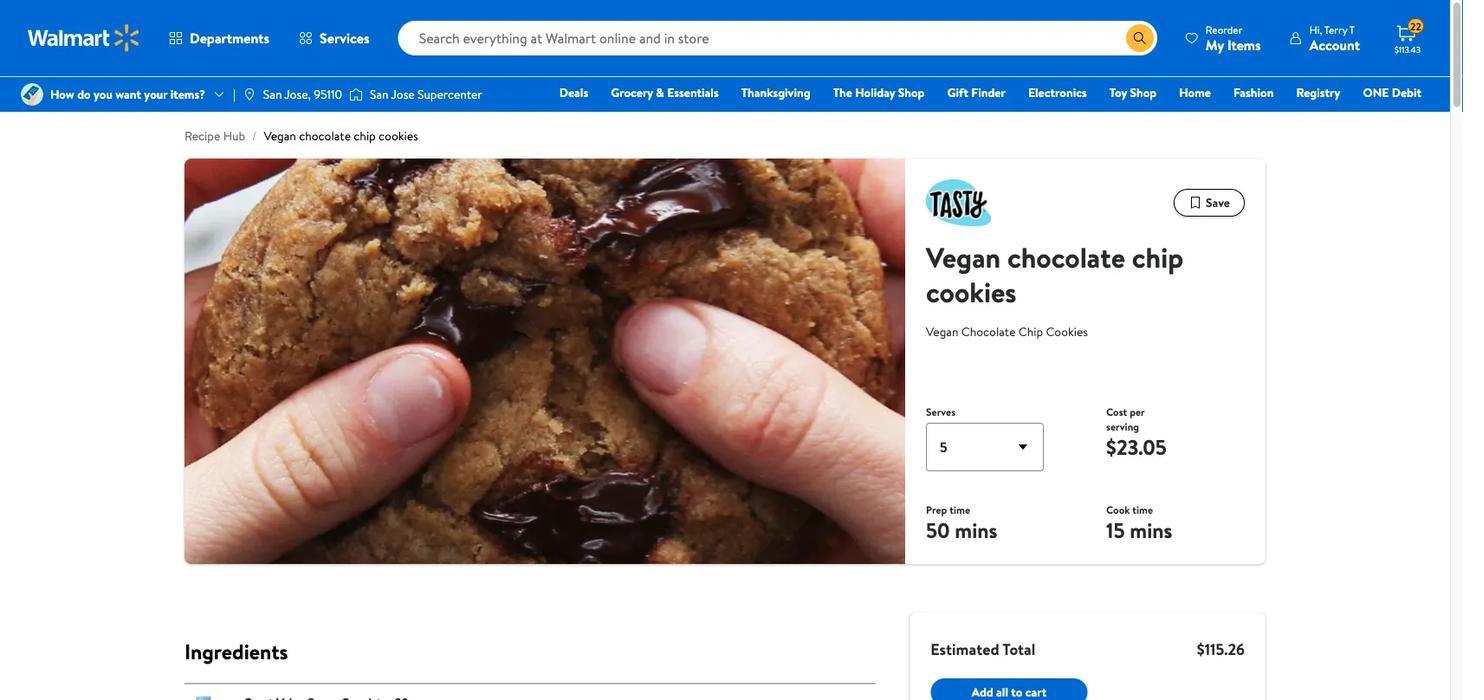 Task type: vqa. For each thing, say whether or not it's contained in the screenshot.
the 'New!'
no



Task type: describe. For each thing, give the bounding box(es) containing it.
|
[[233, 86, 236, 103]]

toy shop
[[1110, 84, 1157, 101]]

want
[[115, 86, 141, 103]]

hi, terry t account
[[1310, 22, 1360, 54]]

total
[[1003, 638, 1036, 660]]

mins for 15 mins
[[1130, 515, 1173, 545]]

san for san jose supercenter
[[370, 86, 389, 103]]

recipe hub / vegan chocolate chip cookies
[[185, 127, 418, 144]]

vegan chocolate chip cookies image
[[185, 159, 905, 564]]

electronics link
[[1021, 83, 1095, 102]]

home link
[[1172, 83, 1219, 102]]

t
[[1350, 22, 1355, 37]]

50
[[926, 515, 950, 545]]

ingredients
[[185, 637, 288, 666]]

jose
[[391, 86, 415, 103]]

save
[[1206, 194, 1230, 211]]

22
[[1410, 19, 1422, 34]]

vegan chocolate chip cookies
[[926, 323, 1088, 340]]

grocery & essentials link
[[603, 83, 727, 102]]

cost per serving $23.05
[[1106, 405, 1167, 461]]

holiday
[[855, 84, 895, 101]]

saved image
[[1189, 196, 1202, 210]]

the holiday shop
[[833, 84, 925, 101]]

mins for 50 mins
[[955, 515, 998, 545]]

how do you want your items?
[[50, 86, 205, 103]]

$113.43
[[1395, 43, 1421, 55]]

cookies inside vegan chocolate chip cookies
[[926, 272, 1017, 311]]

departments button
[[154, 17, 284, 59]]

gift finder link
[[940, 83, 1014, 102]]

recipe
[[185, 127, 220, 144]]

serving
[[1106, 419, 1139, 434]]

2 shop from the left
[[1130, 84, 1157, 101]]

services button
[[284, 17, 384, 59]]

electronics
[[1028, 84, 1087, 101]]

the
[[833, 84, 852, 101]]

one
[[1363, 84, 1389, 101]]

thanksgiving
[[741, 84, 811, 101]]

95110
[[314, 86, 342, 103]]

cost
[[1106, 405, 1127, 419]]

grocery
[[611, 84, 653, 101]]

home
[[1179, 84, 1211, 101]]

 image for san
[[242, 88, 256, 101]]

per
[[1130, 405, 1145, 419]]

items
[[1228, 35, 1261, 54]]

time for 15
[[1133, 502, 1153, 517]]

$115.26
[[1197, 638, 1245, 660]]

supercenter
[[418, 86, 482, 103]]

cookies
[[1046, 323, 1088, 340]]

finder
[[972, 84, 1006, 101]]

Walmart Site-Wide search field
[[398, 21, 1157, 55]]

services
[[320, 29, 370, 48]]

deals link
[[552, 83, 596, 102]]

reorder my items
[[1206, 22, 1261, 54]]

0 vertical spatial chip
[[354, 127, 376, 144]]

0 vertical spatial vegan
[[264, 127, 296, 144]]

great value sugar cannister 20oz image
[[185, 694, 223, 700]]

fashion
[[1234, 84, 1274, 101]]



Task type: locate. For each thing, give the bounding box(es) containing it.
0 horizontal spatial time
[[950, 502, 970, 517]]

time inside cook time 15 mins
[[1133, 502, 1153, 517]]

 image
[[349, 86, 363, 103]]

hub
[[223, 127, 245, 144]]

2 san from the left
[[370, 86, 389, 103]]

shop right holiday
[[898, 84, 925, 101]]

/
[[252, 127, 257, 144]]

shop right toy at top
[[1130, 84, 1157, 101]]

cookies
[[379, 127, 418, 144], [926, 272, 1017, 311]]

vegan
[[264, 127, 296, 144], [926, 238, 1001, 276], [926, 323, 959, 340]]

my
[[1206, 35, 1224, 54]]

1 san from the left
[[263, 86, 282, 103]]

1 vertical spatial chip
[[1132, 238, 1184, 276]]

recipe hub link
[[185, 127, 245, 144]]

chip down san jose supercenter
[[354, 127, 376, 144]]

save button
[[1174, 189, 1245, 217]]

your
[[144, 86, 168, 103]]

15
[[1106, 515, 1125, 545]]

toy shop link
[[1102, 83, 1165, 102]]

how
[[50, 86, 74, 103]]

hi,
[[1310, 22, 1322, 37]]

logo image
[[926, 179, 991, 226]]

1 horizontal spatial mins
[[1130, 515, 1173, 545]]

&
[[656, 84, 664, 101]]

mins inside prep time 50 mins
[[955, 515, 998, 545]]

$23.05
[[1106, 432, 1167, 461]]

fashion link
[[1226, 83, 1282, 102]]

 image
[[21, 83, 43, 106], [242, 88, 256, 101]]

chocolate
[[299, 127, 351, 144], [1008, 238, 1126, 276]]

1 horizontal spatial san
[[370, 86, 389, 103]]

vegan down the logo in the right of the page
[[926, 238, 1001, 276]]

registry
[[1296, 84, 1341, 101]]

cook time 15 mins
[[1106, 502, 1173, 545]]

registry link
[[1289, 83, 1348, 102]]

account
[[1310, 35, 1360, 54]]

time inside prep time 50 mins
[[950, 502, 970, 517]]

0 horizontal spatial mins
[[955, 515, 998, 545]]

 image right | at top left
[[242, 88, 256, 101]]

gift
[[947, 84, 969, 101]]

 image left how
[[21, 83, 43, 106]]

departments
[[190, 29, 270, 48]]

san
[[263, 86, 282, 103], [370, 86, 389, 103]]

do
[[77, 86, 91, 103]]

prep time 50 mins
[[926, 502, 998, 545]]

chip down save "button"
[[1132, 238, 1184, 276]]

san jose, 95110
[[263, 86, 342, 103]]

terry
[[1325, 22, 1348, 37]]

toy
[[1110, 84, 1127, 101]]

mins inside cook time 15 mins
[[1130, 515, 1173, 545]]

estimated
[[931, 638, 999, 660]]

serves
[[926, 405, 956, 419]]

grocery & essentials
[[611, 84, 719, 101]]

0 vertical spatial chocolate
[[299, 127, 351, 144]]

1 vertical spatial chocolate
[[1008, 238, 1126, 276]]

the holiday shop link
[[825, 83, 933, 102]]

1 horizontal spatial shop
[[1130, 84, 1157, 101]]

walmart+ link
[[1362, 107, 1430, 126]]

clear search field text image
[[1105, 31, 1119, 45]]

you
[[94, 86, 113, 103]]

chocolate up cookies
[[1008, 238, 1126, 276]]

Search search field
[[398, 21, 1157, 55]]

items?
[[170, 86, 205, 103]]

0 horizontal spatial san
[[263, 86, 282, 103]]

1 vertical spatial cookies
[[926, 272, 1017, 311]]

vegan left chocolate at the top right of page
[[926, 323, 959, 340]]

chip
[[1019, 323, 1043, 340]]

deals
[[559, 84, 588, 101]]

1 time from the left
[[950, 502, 970, 517]]

1 horizontal spatial chip
[[1132, 238, 1184, 276]]

cookies down jose
[[379, 127, 418, 144]]

1 horizontal spatial  image
[[242, 88, 256, 101]]

time for 50
[[950, 502, 970, 517]]

estimated total
[[931, 638, 1036, 660]]

san jose supercenter
[[370, 86, 482, 103]]

mins
[[955, 515, 998, 545], [1130, 515, 1173, 545]]

chocolate
[[962, 323, 1016, 340]]

cookies up chocolate at the top right of page
[[926, 272, 1017, 311]]

san left jose, in the left top of the page
[[263, 86, 282, 103]]

0 horizontal spatial cookies
[[379, 127, 418, 144]]

walmart+
[[1370, 108, 1422, 125]]

1 shop from the left
[[898, 84, 925, 101]]

one debit walmart+
[[1363, 84, 1422, 125]]

chip inside vegan chocolate chip cookies
[[1132, 238, 1184, 276]]

0 horizontal spatial shop
[[898, 84, 925, 101]]

2 mins from the left
[[1130, 515, 1173, 545]]

mins right '50'
[[955, 515, 998, 545]]

0 vertical spatial cookies
[[379, 127, 418, 144]]

chocolate inside vegan chocolate chip cookies
[[1008, 238, 1126, 276]]

1 horizontal spatial chocolate
[[1008, 238, 1126, 276]]

shop
[[898, 84, 925, 101], [1130, 84, 1157, 101]]

reorder
[[1206, 22, 1243, 37]]

 image for how
[[21, 83, 43, 106]]

time right the prep
[[950, 502, 970, 517]]

time
[[950, 502, 970, 517], [1133, 502, 1153, 517]]

vegan inside vegan chocolate chip cookies
[[926, 238, 1001, 276]]

1 horizontal spatial time
[[1133, 502, 1153, 517]]

vegan right '/'
[[264, 127, 296, 144]]

search icon image
[[1133, 31, 1147, 45]]

1 horizontal spatial cookies
[[926, 272, 1017, 311]]

0 horizontal spatial  image
[[21, 83, 43, 106]]

vegan for vegan chocolate chip cookies
[[926, 323, 959, 340]]

thanksgiving link
[[734, 83, 818, 102]]

2 vertical spatial vegan
[[926, 323, 959, 340]]

debit
[[1392, 84, 1422, 101]]

walmart image
[[28, 24, 140, 52]]

jose,
[[284, 86, 311, 103]]

essentials
[[667, 84, 719, 101]]

time right cook
[[1133, 502, 1153, 517]]

gift finder
[[947, 84, 1006, 101]]

chip
[[354, 127, 376, 144], [1132, 238, 1184, 276]]

mins right "15"
[[1130, 515, 1173, 545]]

1 mins from the left
[[955, 515, 998, 545]]

0 horizontal spatial chocolate
[[299, 127, 351, 144]]

vegan for vegan chocolate chip cookies
[[926, 238, 1001, 276]]

2 time from the left
[[1133, 502, 1153, 517]]

vegan chocolate chip cookies
[[926, 238, 1184, 311]]

one debit link
[[1355, 83, 1430, 102]]

cook
[[1106, 502, 1130, 517]]

chocolate down "95110"
[[299, 127, 351, 144]]

0 horizontal spatial chip
[[354, 127, 376, 144]]

1 vertical spatial vegan
[[926, 238, 1001, 276]]

prep
[[926, 502, 947, 517]]

san left jose
[[370, 86, 389, 103]]

san for san jose, 95110
[[263, 86, 282, 103]]



